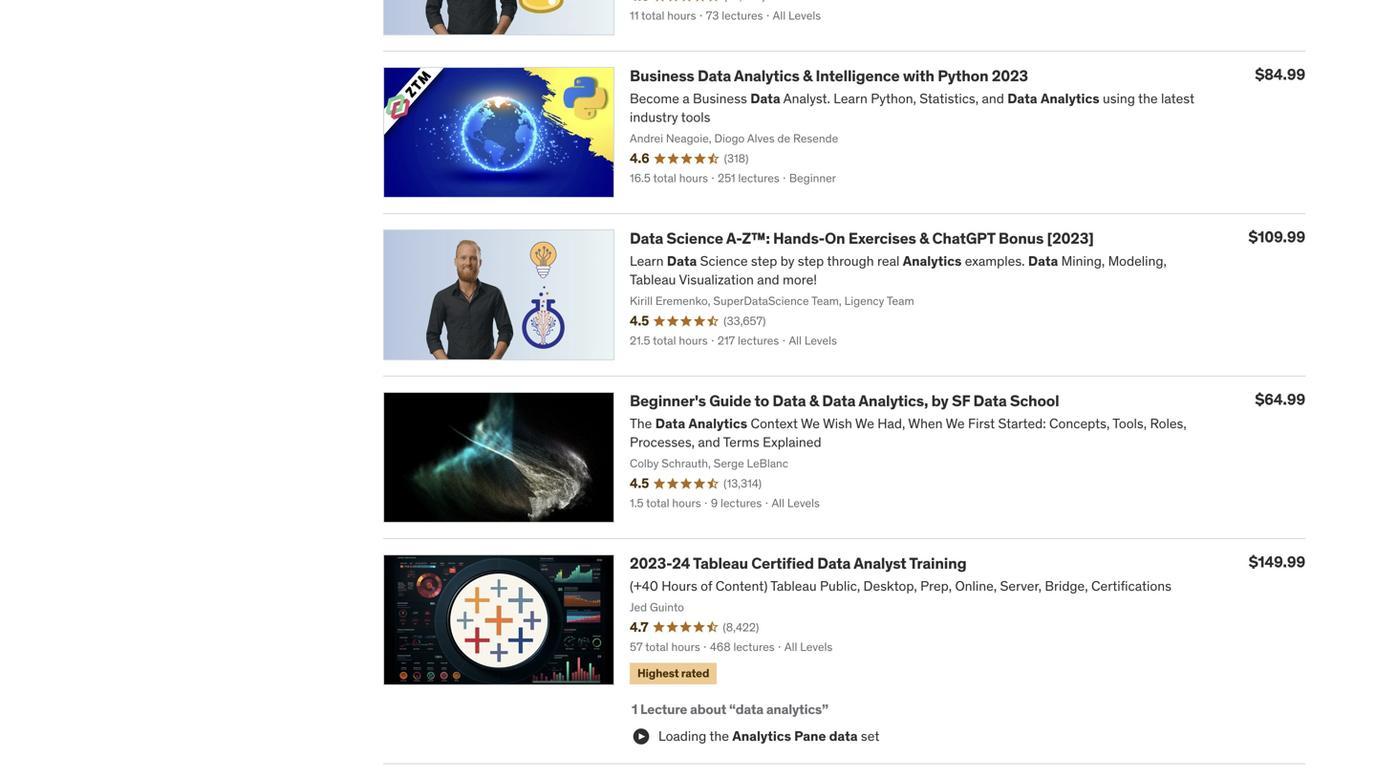 Task type: describe. For each thing, give the bounding box(es) containing it.
2023-
[[630, 554, 672, 573]]

sf
[[952, 391, 970, 411]]

data left science
[[630, 229, 663, 248]]

a-
[[726, 229, 742, 248]]

analytics,
[[859, 391, 928, 411]]

2023-24 tableau certified data analyst training link
[[630, 554, 967, 573]]

to
[[755, 391, 770, 411]]

certified
[[752, 554, 814, 573]]

analyst
[[854, 554, 907, 573]]

data right to
[[773, 391, 806, 411]]

intelligence
[[816, 66, 900, 86]]

$84.99
[[1255, 65, 1306, 84]]

beginner's guide to data & data analytics, by sf data school link
[[630, 391, 1060, 411]]

1 vertical spatial &
[[920, 229, 929, 248]]

with
[[903, 66, 935, 86]]

tableau
[[693, 554, 748, 573]]

24
[[672, 554, 690, 573]]

science
[[667, 229, 723, 248]]

data right the business
[[698, 66, 731, 86]]



Task type: locate. For each thing, give the bounding box(es) containing it.
business
[[630, 66, 695, 86]]

& right to
[[809, 391, 819, 411]]

beginner's
[[630, 391, 706, 411]]

$64.99
[[1255, 390, 1306, 409]]

training
[[909, 554, 967, 573]]

business data analytics & intelligence with python 2023
[[630, 66, 1028, 86]]

2 vertical spatial &
[[809, 391, 819, 411]]

data left analyst
[[817, 554, 851, 573]]

$149.99
[[1249, 552, 1306, 572]]

data
[[698, 66, 731, 86], [630, 229, 663, 248], [773, 391, 806, 411], [822, 391, 856, 411], [974, 391, 1007, 411], [817, 554, 851, 573]]

$109.99
[[1249, 227, 1306, 247]]

by
[[932, 391, 949, 411]]

guide
[[709, 391, 751, 411]]

z™:
[[742, 229, 770, 248]]

python
[[938, 66, 989, 86]]

data science a-z™: hands-on exercises & chatgpt bonus [2023]
[[630, 229, 1094, 248]]

bonus
[[999, 229, 1044, 248]]

&
[[803, 66, 813, 86], [920, 229, 929, 248], [809, 391, 819, 411]]

hands-
[[773, 229, 825, 248]]

business data analytics & intelligence with python 2023 link
[[630, 66, 1028, 86]]

data left "analytics,"
[[822, 391, 856, 411]]

beginner's guide to data & data analytics, by sf data school
[[630, 391, 1060, 411]]

& right the analytics
[[803, 66, 813, 86]]

2023
[[992, 66, 1028, 86]]

exercises
[[849, 229, 916, 248]]

0 vertical spatial &
[[803, 66, 813, 86]]

school
[[1010, 391, 1060, 411]]

analytics
[[734, 66, 800, 86]]

2023-24 tableau certified data analyst training
[[630, 554, 967, 573]]

data science a-z™: hands-on exercises & chatgpt bonus [2023] link
[[630, 229, 1094, 248]]

[2023]
[[1047, 229, 1094, 248]]

chatgpt
[[932, 229, 996, 248]]

& left chatgpt
[[920, 229, 929, 248]]

on
[[825, 229, 845, 248]]

data right 'sf'
[[974, 391, 1007, 411]]



Task type: vqa. For each thing, say whether or not it's contained in the screenshot.
Data
yes



